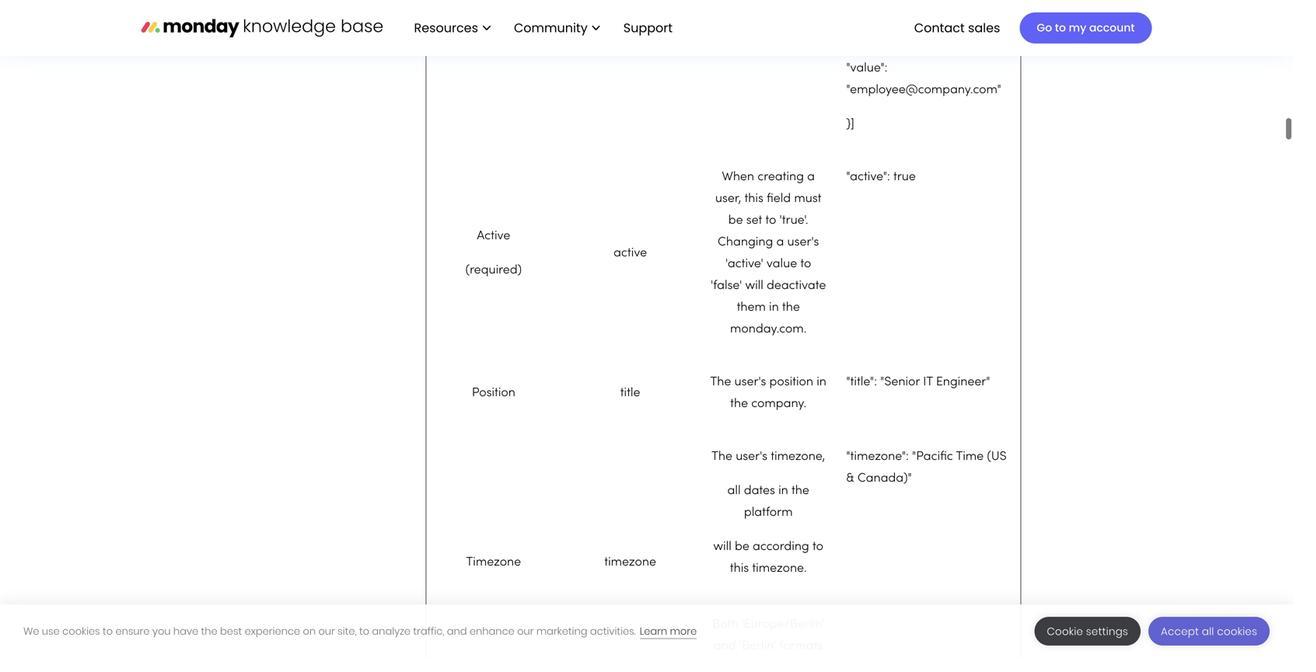 Task type: locate. For each thing, give the bounding box(es) containing it.
you
[[152, 625, 171, 639]]

dates
[[744, 479, 775, 491]]

a
[[807, 165, 815, 177], [777, 230, 784, 242]]

0 horizontal spatial will
[[714, 535, 732, 547]]

0 vertical spatial the
[[711, 370, 731, 382]]

will left according
[[714, 535, 732, 547]]

to right go
[[1055, 20, 1066, 35]]

title
[[620, 381, 640, 393]]

deactivate
[[767, 274, 826, 286]]

"senior
[[881, 370, 920, 382]]

this up set
[[745, 187, 764, 199]]

analyze
[[372, 625, 411, 639]]

in right dates
[[779, 479, 788, 491]]

our right enhance
[[517, 625, 534, 639]]

and inside dialog
[[447, 625, 467, 639]]

a up must
[[807, 165, 815, 177]]

user's down 'true'.
[[788, 230, 819, 242]]

user,
[[715, 187, 741, 199]]

list containing resources
[[399, 0, 685, 56]]

'false'
[[711, 274, 742, 286]]

this left timezone.
[[730, 557, 749, 569]]

be
[[729, 209, 743, 220], [735, 535, 750, 547]]

1 vertical spatial (required)
[[466, 258, 522, 270]]

1 vertical spatial this
[[730, 557, 749, 569]]

timezone.
[[752, 557, 807, 569]]

and
[[447, 625, 467, 639], [714, 635, 736, 647]]

user's up company.
[[735, 370, 766, 382]]

all right the accept
[[1202, 625, 1215, 639]]

0 vertical spatial user's
[[788, 230, 819, 242]]

"active":
[[847, 165, 890, 177]]

the left "best"
[[201, 625, 218, 639]]

the inside the user's position in the company.
[[711, 370, 731, 382]]

this for field
[[745, 187, 764, 199]]

use
[[42, 625, 60, 639]]

0 vertical spatial in
[[769, 296, 779, 307]]

will inside will be according to this timezone.
[[714, 535, 732, 547]]

the left position at the bottom right of the page
[[711, 370, 731, 382]]

all
[[728, 479, 741, 491], [1202, 625, 1215, 639]]

monday.com.
[[730, 318, 807, 329]]

accept
[[1161, 625, 1199, 639]]

1 horizontal spatial all
[[1202, 625, 1215, 639]]

active
[[614, 241, 647, 253]]

0 vertical spatial (required)
[[466, 11, 522, 23]]

be left set
[[729, 209, 743, 220]]

this for timezone.
[[730, 557, 749, 569]]

to right set
[[766, 209, 777, 220]]

all inside all dates in the platform
[[728, 479, 741, 491]]

to inside main element
[[1055, 20, 1066, 35]]

(required)
[[466, 11, 522, 23], [466, 258, 522, 270]]

user's up dates
[[736, 445, 768, 457]]

support link
[[616, 15, 685, 41], [624, 19, 677, 36]]

and up are
[[714, 635, 736, 647]]

the inside the user's position in the company.
[[730, 392, 748, 404]]

to right site,
[[359, 625, 369, 639]]

all left dates
[[728, 479, 741, 491]]

1 horizontal spatial a
[[807, 165, 815, 177]]

our
[[319, 625, 335, 639], [517, 625, 534, 639]]

the down timezone,
[[792, 479, 810, 491]]

will inside changing a user's 'active' value to 'false' will deactivate them in the monday.com.
[[745, 274, 764, 286]]

dialog
[[0, 605, 1293, 659]]

to left ensure
[[103, 625, 113, 639]]

1 vertical spatial be
[[735, 535, 750, 547]]

to right according
[[813, 535, 824, 547]]

accept all cookies button
[[1149, 618, 1270, 646]]

cookies inside accept all cookies button
[[1217, 625, 1258, 639]]

"title": "senior it engineer"
[[847, 370, 990, 382]]

enhance
[[470, 625, 515, 639]]

1 cookies from the left
[[62, 625, 100, 639]]

1 vertical spatial a
[[777, 230, 784, 242]]

2 vertical spatial in
[[779, 479, 788, 491]]

be inside will be according to this timezone.
[[735, 535, 750, 547]]

main element
[[399, 0, 1152, 56]]

"value": "employee@company.com"
[[847, 56, 1002, 90]]

in inside changing a user's 'active' value to 'false' will deactivate them in the monday.com.
[[769, 296, 779, 307]]

will up the them
[[745, 274, 764, 286]]

list
[[399, 0, 685, 56]]

true
[[894, 165, 916, 177]]

in up the monday.com.
[[769, 296, 779, 307]]

to up the deactivate
[[801, 252, 812, 264]]

this inside will be according to this timezone.
[[730, 557, 749, 569]]

cookies
[[62, 625, 100, 639], [1217, 625, 1258, 639]]

0 horizontal spatial a
[[777, 230, 784, 242]]

the down the deactivate
[[782, 296, 800, 307]]

0 vertical spatial a
[[807, 165, 815, 177]]

'berlin'
[[740, 635, 776, 647]]

and right "traffic,"
[[447, 625, 467, 639]]

settings
[[1086, 625, 1129, 639]]

"title":
[[847, 370, 877, 382]]

will
[[745, 274, 764, 286], [714, 535, 732, 547]]

a up value at the top right of page
[[777, 230, 784, 242]]

2 (required) from the top
[[466, 258, 522, 270]]

'active'
[[726, 252, 764, 264]]

0 horizontal spatial and
[[447, 625, 467, 639]]

0 vertical spatial will
[[745, 274, 764, 286]]

0 vertical spatial this
[[745, 187, 764, 199]]

time
[[956, 445, 984, 457]]

user's inside the user's position in the company.
[[735, 370, 766, 382]]

our right the on
[[319, 625, 335, 639]]

&
[[847, 467, 855, 479]]

active
[[477, 224, 510, 236]]

1 vertical spatial all
[[1202, 625, 1215, 639]]

the
[[782, 296, 800, 307], [730, 392, 748, 404], [792, 479, 810, 491], [201, 625, 218, 639]]

creating
[[758, 165, 804, 177]]

cookies right use at left bottom
[[62, 625, 100, 639]]

2 vertical spatial user's
[[736, 445, 768, 457]]

in
[[769, 296, 779, 307], [817, 370, 827, 382], [779, 479, 788, 491]]

changing a user's 'active' value to 'false' will deactivate them in the monday.com.
[[711, 230, 826, 329]]

cookies right the accept
[[1217, 625, 1258, 639]]

"pacific
[[912, 445, 953, 457]]

1 vertical spatial user's
[[735, 370, 766, 382]]

and inside both 'europe/berlin' and 'berlin' formats are acceptable
[[714, 635, 736, 647]]

the inside all dates in the platform
[[792, 479, 810, 491]]

1 vertical spatial in
[[817, 370, 827, 382]]

user's for timezone,
[[736, 445, 768, 457]]

the
[[711, 370, 731, 382], [712, 445, 733, 457]]

true,
[[906, 22, 931, 34]]

the inside dialog
[[201, 625, 218, 639]]

the left company.
[[730, 392, 748, 404]]

"timezone": "pacific time (us & canada)"
[[847, 445, 1007, 479]]

'europe/berlin'
[[742, 613, 825, 625]]

community
[[514, 19, 588, 36]]

0 horizontal spatial all
[[728, 479, 741, 491]]

1 horizontal spatial cookies
[[1217, 625, 1258, 639]]

0 vertical spatial all
[[728, 479, 741, 491]]

0 horizontal spatial our
[[319, 625, 335, 639]]

2 cookies from the left
[[1217, 625, 1258, 639]]

1 vertical spatial the
[[712, 445, 733, 457]]

the inside changing a user's 'active' value to 'false' will deactivate them in the monday.com.
[[782, 296, 800, 307]]

this
[[745, 187, 764, 199], [730, 557, 749, 569]]

are
[[726, 657, 745, 659]]

1 horizontal spatial and
[[714, 635, 736, 647]]

ensure
[[115, 625, 150, 639]]

the user's timezone,
[[712, 445, 825, 457]]

be left according
[[735, 535, 750, 547]]

in right position at the bottom right of the page
[[817, 370, 827, 382]]

1 vertical spatial will
[[714, 535, 732, 547]]

to
[[1055, 20, 1066, 35], [766, 209, 777, 220], [801, 252, 812, 264], [813, 535, 824, 547], [103, 625, 113, 639], [359, 625, 369, 639]]

0 horizontal spatial cookies
[[62, 625, 100, 639]]

"employee@company.com"
[[847, 78, 1002, 90]]

company.
[[752, 392, 807, 404]]

0 vertical spatial be
[[729, 209, 743, 220]]

1 horizontal spatial our
[[517, 625, 534, 639]]

must
[[794, 187, 822, 199]]

this inside when creating a user, this field must be set to 'true'.
[[745, 187, 764, 199]]

the up all dates in the platform
[[712, 445, 733, 457]]

when creating a user, this field must be set to 'true'.
[[715, 165, 822, 220]]

1 horizontal spatial will
[[745, 274, 764, 286]]



Task type: vqa. For each thing, say whether or not it's contained in the screenshot.
the top in
yes



Task type: describe. For each thing, give the bounding box(es) containing it.
go
[[1037, 20, 1052, 35]]

"primary":
[[847, 22, 902, 34]]

in inside the user's position in the company.
[[817, 370, 827, 382]]

to inside will be according to this timezone.
[[813, 535, 824, 547]]

them
[[737, 296, 766, 307]]

monday.com logo image
[[141, 11, 383, 44]]

resources link
[[406, 15, 499, 41]]

on
[[303, 625, 316, 639]]

activities.
[[590, 625, 636, 639]]

contact
[[914, 19, 965, 36]]

1 our from the left
[[319, 625, 335, 639]]

cookie settings button
[[1035, 618, 1141, 646]]

platform
[[744, 501, 793, 513]]

traffic,
[[413, 625, 444, 639]]

it
[[923, 370, 933, 382]]

accept all cookies
[[1161, 625, 1258, 639]]

timezone
[[466, 551, 521, 563]]

both 'europe/berlin' and 'berlin' formats are acceptable
[[713, 613, 825, 659]]

2 our from the left
[[517, 625, 534, 639]]

set
[[747, 209, 762, 220]]

timezone,
[[771, 445, 825, 457]]

"primary": true,
[[847, 22, 931, 34]]

timezone
[[605, 551, 656, 563]]

engineer"
[[936, 370, 990, 382]]

my
[[1069, 20, 1087, 35]]

contact sales link
[[907, 15, 1008, 41]]

when
[[722, 165, 754, 177]]

position
[[472, 381, 516, 393]]

position
[[770, 370, 814, 382]]

a inside when creating a user, this field must be set to 'true'.
[[807, 165, 815, 177]]

sales
[[968, 19, 1001, 36]]

1 (required) from the top
[[466, 11, 522, 23]]

user's for position
[[735, 370, 766, 382]]

to inside changing a user's 'active' value to 'false' will deactivate them in the monday.com.
[[801, 252, 812, 264]]

learn more link
[[640, 625, 697, 640]]

acceptable
[[748, 657, 811, 659]]

all inside button
[[1202, 625, 1215, 639]]

cookie
[[1047, 625, 1083, 639]]

dialog containing cookie settings
[[0, 605, 1293, 659]]

(us
[[987, 445, 1007, 457]]

the for the user's position in the company.
[[711, 370, 731, 382]]

community link
[[506, 15, 608, 41]]

cookie settings
[[1047, 625, 1129, 639]]

will be according to this timezone.
[[714, 535, 824, 569]]

experience
[[245, 625, 300, 639]]

resources
[[414, 19, 478, 36]]

a inside changing a user's 'active' value to 'false' will deactivate them in the monday.com.
[[777, 230, 784, 242]]

have
[[173, 625, 198, 639]]

'true'.
[[780, 209, 809, 220]]

site,
[[338, 625, 357, 639]]

both
[[713, 613, 738, 625]]

all dates in the platform
[[728, 479, 810, 513]]

the for the user's timezone,
[[712, 445, 733, 457]]

learn
[[640, 625, 667, 639]]

we
[[23, 625, 39, 639]]

"value":
[[847, 56, 888, 68]]

in inside all dates in the platform
[[779, 479, 788, 491]]

be inside when creating a user, this field must be set to 'true'.
[[729, 209, 743, 220]]

more
[[670, 625, 697, 639]]

contact sales
[[914, 19, 1001, 36]]

changing
[[718, 230, 773, 242]]

"timezone":
[[847, 445, 909, 457]]

marketing
[[537, 625, 588, 639]]

support
[[624, 19, 673, 36]]

value
[[767, 252, 797, 264]]

go to my account link
[[1020, 12, 1152, 44]]

according
[[753, 535, 809, 547]]

}]
[[847, 112, 855, 124]]

field
[[767, 187, 791, 199]]

formats
[[780, 635, 823, 647]]

account
[[1090, 20, 1135, 35]]

cookies for use
[[62, 625, 100, 639]]

best
[[220, 625, 242, 639]]

cookies for all
[[1217, 625, 1258, 639]]

canada)"
[[858, 467, 912, 479]]

to inside when creating a user, this field must be set to 'true'.
[[766, 209, 777, 220]]

"active": true
[[847, 165, 916, 177]]

user's inside changing a user's 'active' value to 'false' will deactivate them in the monday.com.
[[788, 230, 819, 242]]

go to my account
[[1037, 20, 1135, 35]]

the user's position in the company.
[[711, 370, 827, 404]]



